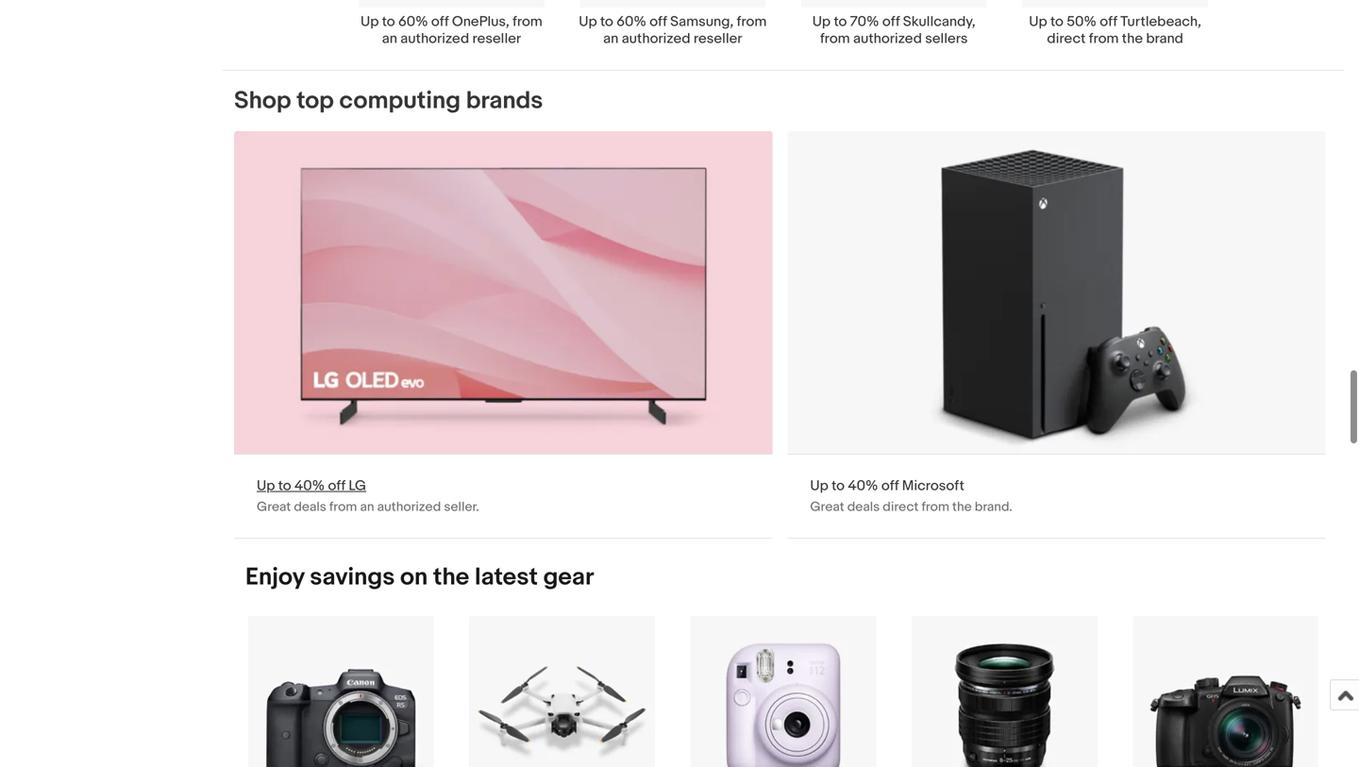Task type: vqa. For each thing, say whether or not it's contained in the screenshot.
seller feedback (7,146)
no



Task type: describe. For each thing, give the bounding box(es) containing it.
from inside up to 70% off skullcandy, from authorized sellers
[[820, 30, 850, 47]]

up for up to 50% off turtlebeach, direct from the brand
[[1029, 13, 1048, 30]]

an inside up to 40% off lg great deals from an authorized seller.
[[360, 500, 374, 516]]

brand
[[1146, 30, 1184, 47]]

to for up to 60% off samsung, from an authorized reseller
[[600, 13, 613, 30]]

none text field containing up to 40% off microsoft
[[788, 131, 1326, 538]]

great for up to 40% off lg
[[257, 500, 291, 516]]

the inside up to 40% off microsoft great deals direct from the brand.
[[953, 500, 972, 516]]

off for microsoft
[[882, 478, 899, 495]]

up to 50% off turtlebeach, direct from the brand link
[[1005, 0, 1226, 47]]

brand.
[[975, 500, 1013, 516]]

from inside up to 60% off samsung, from an authorized reseller
[[737, 13, 767, 30]]

up for up to 60% off oneplus, from an authorized reseller
[[361, 13, 379, 30]]

up to 40% off lg great deals from an authorized seller.
[[257, 478, 479, 516]]

enjoy savings on the latest gear
[[245, 563, 594, 593]]

40% for lg
[[294, 478, 325, 495]]

from inside up to 40% off lg great deals from an authorized seller.
[[329, 500, 357, 516]]

40% for microsoft
[[848, 478, 878, 495]]

2 list from the top
[[223, 616, 1344, 767]]

authorized inside up to 40% off lg great deals from an authorized seller.
[[377, 500, 441, 516]]

up for up to 60% off samsung, from an authorized reseller
[[579, 13, 597, 30]]

up inside up to 40% off lg great deals from an authorized seller.
[[257, 478, 275, 495]]

up to 60% off samsung, from an authorized reseller
[[579, 13, 767, 47]]

oneplus,
[[452, 13, 510, 30]]

up for up to 70% off skullcandy, from authorized sellers
[[813, 13, 831, 30]]

up to 60% off samsung, from an authorized reseller link
[[562, 0, 784, 47]]

the inside the up to 50% off turtlebeach, direct from the brand
[[1122, 30, 1143, 47]]

off for oneplus,
[[431, 13, 449, 30]]

computing
[[339, 86, 461, 116]]

to for up to 40% off lg great deals from an authorized seller.
[[278, 478, 291, 495]]

brands
[[466, 86, 543, 116]]

to for up to 40% off microsoft great deals direct from the brand.
[[832, 478, 845, 495]]

on
[[400, 563, 428, 593]]

deals for microsoft
[[847, 500, 880, 516]]

off for turtlebeach,
[[1100, 13, 1118, 30]]

60% for oneplus,
[[398, 13, 428, 30]]

samsung,
[[670, 13, 734, 30]]

from inside up to 40% off microsoft great deals direct from the brand.
[[922, 500, 950, 516]]

authorized inside up to 70% off skullcandy, from authorized sellers
[[853, 30, 922, 47]]

sellers
[[925, 30, 968, 47]]

great for up to 40% off microsoft
[[810, 500, 845, 516]]



Task type: locate. For each thing, give the bounding box(es) containing it.
60% for samsung,
[[617, 13, 647, 30]]

1 60% from the left
[[398, 13, 428, 30]]

0 horizontal spatial direct
[[883, 500, 919, 516]]

top
[[297, 86, 334, 116]]

1 deals from the left
[[294, 500, 326, 516]]

skullcandy,
[[903, 13, 976, 30]]

1 great from the left
[[257, 500, 291, 516]]

off left samsung,
[[650, 13, 667, 30]]

1 vertical spatial direct
[[883, 500, 919, 516]]

deals inside up to 40% off microsoft great deals direct from the brand.
[[847, 500, 880, 516]]

up to 50% off turtlebeach, direct from the brand
[[1029, 13, 1202, 47]]

off
[[431, 13, 449, 30], [650, 13, 667, 30], [883, 13, 900, 30], [1100, 13, 1118, 30], [328, 478, 346, 495], [882, 478, 899, 495]]

1 vertical spatial list
[[223, 616, 1344, 767]]

authorized inside up to 60% off samsung, from an authorized reseller
[[622, 30, 691, 47]]

an left samsung,
[[603, 30, 619, 47]]

up to 60% off oneplus, from an authorized reseller
[[361, 13, 543, 47]]

reseller
[[472, 30, 521, 47], [694, 30, 742, 47]]

to inside up to 40% off microsoft great deals direct from the brand.
[[832, 478, 845, 495]]

2 horizontal spatial an
[[603, 30, 619, 47]]

deals inside up to 40% off lg great deals from an authorized seller.
[[294, 500, 326, 516]]

60% inside up to 60% off oneplus, from an authorized reseller
[[398, 13, 428, 30]]

2 reseller from the left
[[694, 30, 742, 47]]

reseller for samsung,
[[694, 30, 742, 47]]

off inside up to 70% off skullcandy, from authorized sellers
[[883, 13, 900, 30]]

2 vertical spatial the
[[433, 563, 469, 593]]

an inside up to 60% off samsung, from an authorized reseller
[[603, 30, 619, 47]]

authorized
[[401, 30, 469, 47], [622, 30, 691, 47], [853, 30, 922, 47], [377, 500, 441, 516]]

from inside the up to 50% off turtlebeach, direct from the brand
[[1089, 30, 1119, 47]]

direct inside the up to 50% off turtlebeach, direct from the brand
[[1047, 30, 1086, 47]]

the right on at the bottom of page
[[433, 563, 469, 593]]

shop
[[234, 86, 291, 116]]

from
[[513, 13, 543, 30], [737, 13, 767, 30], [820, 30, 850, 47], [1089, 30, 1119, 47], [329, 500, 357, 516], [922, 500, 950, 516]]

1 horizontal spatial an
[[382, 30, 397, 47]]

from left 70%
[[820, 30, 850, 47]]

gear
[[543, 563, 594, 593]]

up inside up to 60% off samsung, from an authorized reseller
[[579, 13, 597, 30]]

0 vertical spatial the
[[1122, 30, 1143, 47]]

off right 70%
[[883, 13, 900, 30]]

great inside up to 40% off lg great deals from an authorized seller.
[[257, 500, 291, 516]]

great
[[257, 500, 291, 516], [810, 500, 845, 516]]

0 horizontal spatial an
[[360, 500, 374, 516]]

off inside up to 60% off samsung, from an authorized reseller
[[650, 13, 667, 30]]

0 horizontal spatial reseller
[[472, 30, 521, 47]]

0 vertical spatial list
[[223, 0, 1344, 70]]

0 vertical spatial direct
[[1047, 30, 1086, 47]]

1 horizontal spatial the
[[953, 500, 972, 516]]

an for up to 60% off samsung, from an authorized reseller
[[603, 30, 619, 47]]

great inside up to 40% off microsoft great deals direct from the brand.
[[810, 500, 845, 516]]

off right 50%
[[1100, 13, 1118, 30]]

off for lg
[[328, 478, 346, 495]]

1 horizontal spatial deals
[[847, 500, 880, 516]]

40% inside up to 40% off microsoft great deals direct from the brand.
[[848, 478, 878, 495]]

an down the lg on the left of page
[[360, 500, 374, 516]]

to for up to 50% off turtlebeach, direct from the brand
[[1051, 13, 1064, 30]]

1 horizontal spatial reseller
[[694, 30, 742, 47]]

None text field
[[788, 131, 1326, 538]]

off inside the up to 50% off turtlebeach, direct from the brand
[[1100, 13, 1118, 30]]

an up 'shop top computing brands'
[[382, 30, 397, 47]]

savings
[[310, 563, 395, 593]]

reseller inside up to 60% off oneplus, from an authorized reseller
[[472, 30, 521, 47]]

2 deals from the left
[[847, 500, 880, 516]]

0 horizontal spatial deals
[[294, 500, 326, 516]]

to inside up to 60% off oneplus, from an authorized reseller
[[382, 13, 395, 30]]

0 horizontal spatial 40%
[[294, 478, 325, 495]]

1 vertical spatial the
[[953, 500, 972, 516]]

60% inside up to 60% off samsung, from an authorized reseller
[[617, 13, 647, 30]]

70%
[[850, 13, 879, 30]]

1 horizontal spatial direct
[[1047, 30, 1086, 47]]

reseller inside up to 60% off samsung, from an authorized reseller
[[694, 30, 742, 47]]

off inside up to 40% off lg great deals from an authorized seller.
[[328, 478, 346, 495]]

40% left microsoft at bottom
[[848, 478, 878, 495]]

0 horizontal spatial the
[[433, 563, 469, 593]]

off inside up to 60% off oneplus, from an authorized reseller
[[431, 13, 449, 30]]

deals
[[294, 500, 326, 516], [847, 500, 880, 516]]

up to 70% off skullcandy, from authorized sellers link
[[784, 0, 1005, 47]]

up to 70% off skullcandy, from authorized sellers
[[813, 13, 976, 47]]

to inside the up to 50% off turtlebeach, direct from the brand
[[1051, 13, 1064, 30]]

an inside up to 60% off oneplus, from an authorized reseller
[[382, 30, 397, 47]]

up inside the up to 50% off turtlebeach, direct from the brand
[[1029, 13, 1048, 30]]

to
[[382, 13, 395, 30], [600, 13, 613, 30], [834, 13, 847, 30], [1051, 13, 1064, 30], [278, 478, 291, 495], [832, 478, 845, 495]]

2 horizontal spatial the
[[1122, 30, 1143, 47]]

1 horizontal spatial 60%
[[617, 13, 647, 30]]

the
[[1122, 30, 1143, 47], [953, 500, 972, 516], [433, 563, 469, 593]]

2 40% from the left
[[848, 478, 878, 495]]

40% inside up to 40% off lg great deals from an authorized seller.
[[294, 478, 325, 495]]

up inside up to 40% off microsoft great deals direct from the brand.
[[810, 478, 829, 495]]

shop top computing brands
[[234, 86, 543, 116]]

none text field containing up to 40% off lg
[[234, 131, 773, 538]]

40%
[[294, 478, 325, 495], [848, 478, 878, 495]]

to inside up to 40% off lg great deals from an authorized seller.
[[278, 478, 291, 495]]

40% left the lg on the left of page
[[294, 478, 325, 495]]

authorized inside up to 60% off oneplus, from an authorized reseller
[[401, 30, 469, 47]]

60% left samsung,
[[617, 13, 647, 30]]

off inside up to 40% off microsoft great deals direct from the brand.
[[882, 478, 899, 495]]

from right "oneplus,"
[[513, 13, 543, 30]]

from left 'turtlebeach,'
[[1089, 30, 1119, 47]]

direct
[[1047, 30, 1086, 47], [883, 500, 919, 516]]

off left "oneplus,"
[[431, 13, 449, 30]]

off for skullcandy,
[[883, 13, 900, 30]]

60%
[[398, 13, 428, 30], [617, 13, 647, 30]]

2 great from the left
[[810, 500, 845, 516]]

from inside up to 60% off oneplus, from an authorized reseller
[[513, 13, 543, 30]]

up inside up to 70% off skullcandy, from authorized sellers
[[813, 13, 831, 30]]

1 reseller from the left
[[472, 30, 521, 47]]

50%
[[1067, 13, 1097, 30]]

off left microsoft at bottom
[[882, 478, 899, 495]]

up to 60% off oneplus, from an authorized reseller link
[[341, 0, 562, 47]]

None text field
[[234, 131, 773, 538]]

to for up to 60% off oneplus, from an authorized reseller
[[382, 13, 395, 30]]

the left brand.
[[953, 500, 972, 516]]

the left brand
[[1122, 30, 1143, 47]]

an for up to 60% off oneplus, from an authorized reseller
[[382, 30, 397, 47]]

60% left "oneplus,"
[[398, 13, 428, 30]]

1 40% from the left
[[294, 478, 325, 495]]

to inside up to 60% off samsung, from an authorized reseller
[[600, 13, 613, 30]]

lg
[[349, 478, 366, 495]]

seller.
[[444, 500, 479, 516]]

enjoy
[[245, 563, 304, 593]]

from right samsung,
[[737, 13, 767, 30]]

off left the lg on the left of page
[[328, 478, 346, 495]]

up inside up to 60% off oneplus, from an authorized reseller
[[361, 13, 379, 30]]

1 horizontal spatial 40%
[[848, 478, 878, 495]]

list containing up to 60% off oneplus, from an authorized reseller
[[223, 0, 1344, 70]]

up to 40% off microsoft great deals direct from the brand.
[[810, 478, 1013, 516]]

direct inside up to 40% off microsoft great deals direct from the brand.
[[883, 500, 919, 516]]

latest
[[475, 563, 538, 593]]

an
[[382, 30, 397, 47], [603, 30, 619, 47], [360, 500, 374, 516]]

from down the lg on the left of page
[[329, 500, 357, 516]]

1 list from the top
[[223, 0, 1344, 70]]

to inside up to 70% off skullcandy, from authorized sellers
[[834, 13, 847, 30]]

1 horizontal spatial great
[[810, 500, 845, 516]]

to for up to 70% off skullcandy, from authorized sellers
[[834, 13, 847, 30]]

off for samsung,
[[650, 13, 667, 30]]

up
[[361, 13, 379, 30], [579, 13, 597, 30], [813, 13, 831, 30], [1029, 13, 1048, 30], [257, 478, 275, 495], [810, 478, 829, 495]]

from down microsoft at bottom
[[922, 500, 950, 516]]

list
[[223, 0, 1344, 70], [223, 616, 1344, 767]]

reseller for oneplus,
[[472, 30, 521, 47]]

deals for lg
[[294, 500, 326, 516]]

microsoft
[[902, 478, 965, 495]]

2 60% from the left
[[617, 13, 647, 30]]

turtlebeach,
[[1121, 13, 1202, 30]]

0 horizontal spatial 60%
[[398, 13, 428, 30]]

0 horizontal spatial great
[[257, 500, 291, 516]]



